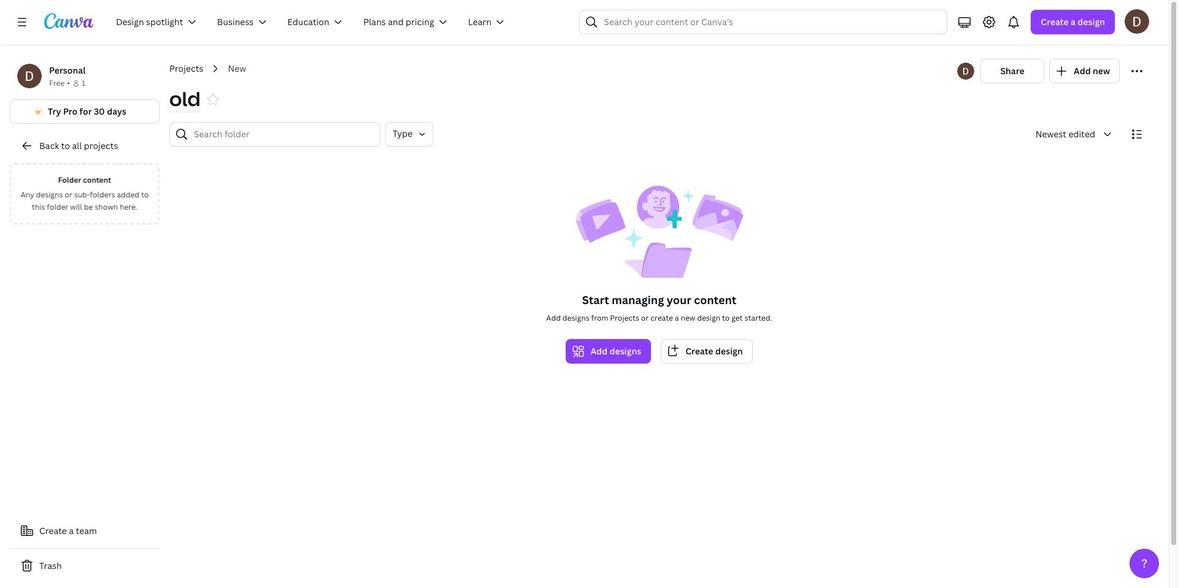 Task type: locate. For each thing, give the bounding box(es) containing it.
Sort by button
[[1026, 122, 1120, 147]]

None search field
[[580, 10, 948, 34]]

top level navigation element
[[108, 10, 518, 34]]

Search folder search field
[[194, 123, 373, 146]]

dirk hardpeck image
[[1125, 9, 1150, 34]]

None field
[[169, 86, 201, 112]]



Task type: describe. For each thing, give the bounding box(es) containing it.
Search search field
[[604, 10, 924, 34]]

Type button
[[386, 122, 434, 147]]



Task type: vqa. For each thing, say whether or not it's contained in the screenshot.
edit image
no



